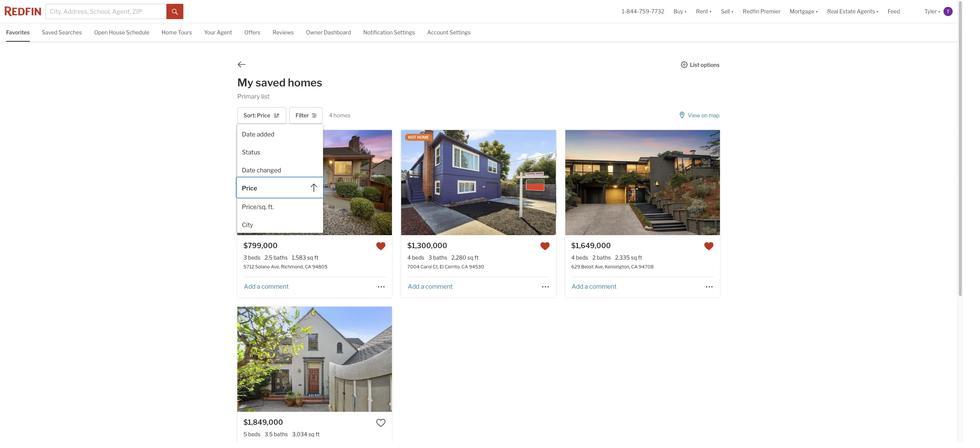 Task type: describe. For each thing, give the bounding box(es) containing it.
$1,649,000
[[571, 242, 611, 250]]

real estate agents ▾
[[827, 8, 879, 15]]

5 ▾ from the left
[[876, 8, 879, 15]]

view
[[688, 112, 700, 119]]

price button
[[237, 179, 323, 197]]

favorites link
[[6, 23, 30, 41]]

2 photo of 5712 solano ave, richmond, ca 94805 image from the left
[[237, 130, 392, 235]]

settings for notification settings
[[394, 29, 415, 36]]

add a comment button for $799,000
[[243, 283, 289, 290]]

3 photo of 7004 carol ct, el cerrito, ca 94530 image from the left
[[556, 130, 711, 235]]

3,034 sq ft
[[292, 431, 320, 438]]

estate
[[839, 8, 856, 15]]

sort : price
[[244, 112, 270, 119]]

reviews
[[273, 29, 294, 36]]

sq for $1,649,000
[[631, 255, 637, 261]]

ave, for $1,649,000
[[595, 264, 604, 270]]

favorite button image
[[376, 242, 386, 252]]

City, Address, School, Agent, ZIP search field
[[46, 4, 167, 19]]

open
[[94, 29, 108, 36]]

status
[[242, 149, 260, 156]]

759-
[[639, 8, 651, 15]]

baths for $799,000
[[274, 255, 288, 261]]

baths for $1,849,000
[[274, 431, 288, 438]]

date for date added
[[242, 131, 255, 138]]

on
[[701, 112, 708, 119]]

date changed
[[242, 167, 281, 174]]

2,335 sq ft
[[615, 255, 642, 261]]

your agent link
[[204, 23, 232, 41]]

account settings
[[427, 29, 471, 36]]

3 photo of 5712 solano ave, richmond, ca 94805 image from the left
[[392, 130, 547, 235]]

3.5
[[265, 431, 273, 438]]

3 for 3 baths
[[429, 255, 432, 261]]

4 beds for $1,300,000
[[407, 255, 424, 261]]

2 photo of 50 lenox rd, kensington, ca 94707 image from the left
[[237, 307, 392, 412]]

a for $1,300,000
[[421, 283, 424, 290]]

4 homes
[[329, 112, 351, 119]]

offers
[[244, 29, 260, 36]]

rent ▾ button
[[696, 0, 712, 23]]

2 baths
[[592, 255, 611, 261]]

home
[[417, 135, 429, 140]]

saved
[[256, 76, 286, 89]]

2,335
[[615, 255, 630, 261]]

2
[[592, 255, 596, 261]]

favorite button checkbox for $1,300,000
[[540, 242, 550, 252]]

0 vertical spatial price
[[257, 112, 270, 119]]

629 beloit ave, kensington, ca 94708
[[571, 264, 654, 270]]

date added
[[242, 131, 274, 138]]

comment for $1,649,000
[[589, 283, 617, 290]]

ft for $799,000
[[314, 255, 318, 261]]

sat,
[[256, 135, 264, 140]]

1-
[[622, 8, 626, 15]]

view on map
[[688, 112, 720, 119]]

▾ for buy ▾
[[684, 8, 687, 15]]

buy
[[674, 8, 683, 15]]

price/sq. ft.
[[242, 204, 274, 211]]

city
[[242, 222, 253, 229]]

1pm
[[265, 135, 273, 140]]

1-844-759-7732 link
[[622, 8, 664, 15]]

sell ▾ button
[[716, 0, 738, 23]]

beds for $799,000
[[248, 255, 260, 261]]

buy ▾
[[674, 8, 687, 15]]

tyler ▾
[[925, 8, 940, 15]]

beds for $1,300,000
[[412, 255, 424, 261]]

favorite button image for $1,849,000
[[376, 418, 386, 428]]

searches
[[59, 29, 82, 36]]

mortgage ▾
[[790, 8, 818, 15]]

dialog containing date added
[[237, 125, 323, 233]]

ft for $1,649,000
[[638, 255, 642, 261]]

notification
[[363, 29, 393, 36]]

cerrito,
[[445, 264, 461, 270]]

sq for $799,000
[[307, 255, 313, 261]]

reviews link
[[273, 23, 294, 41]]

my saved homes primary list
[[237, 76, 322, 100]]

7004 carol ct, el cerrito, ca 94530
[[407, 264, 484, 270]]

your agent
[[204, 29, 232, 36]]

real
[[827, 8, 838, 15]]

add a comment button for $1,649,000
[[571, 283, 617, 290]]

mortgage ▾ button
[[790, 0, 818, 23]]

4 for $1,300,000
[[407, 255, 411, 261]]

saved searches link
[[42, 23, 82, 41]]

1,583 sq ft
[[292, 255, 318, 261]]

rent ▾
[[696, 8, 712, 15]]

5712
[[243, 264, 254, 270]]

open
[[244, 135, 255, 140]]

629
[[571, 264, 580, 270]]

3 for 3 beds
[[243, 255, 247, 261]]

5
[[243, 431, 247, 438]]

kensington,
[[605, 264, 630, 270]]

options
[[701, 61, 720, 68]]

favorites
[[6, 29, 30, 36]]

2.5
[[265, 255, 272, 261]]

richmond,
[[281, 264, 304, 270]]

add a comment button for $1,300,000
[[407, 283, 453, 290]]

redfin premier
[[743, 8, 781, 15]]

2 ca from the left
[[462, 264, 468, 270]]

sq for $1,849,000
[[308, 431, 314, 438]]

filter
[[296, 112, 309, 119]]

comment for $799,000
[[261, 283, 289, 290]]

dashboard
[[324, 29, 351, 36]]

rent
[[696, 8, 708, 15]]

a for $1,649,000
[[585, 283, 588, 290]]

2.5 baths
[[265, 255, 288, 261]]

home tours
[[162, 29, 192, 36]]

baths for $1,649,000
[[597, 255, 611, 261]]

sq for $1,300,000
[[467, 255, 473, 261]]

ft for $1,300,000
[[474, 255, 479, 261]]

ca for $799,000
[[305, 264, 311, 270]]

home tours link
[[162, 23, 192, 41]]

3 beds
[[243, 255, 260, 261]]

mortgage
[[790, 8, 814, 15]]

price/sq.
[[242, 204, 267, 211]]

:
[[255, 112, 256, 119]]



Task type: vqa. For each thing, say whether or not it's contained in the screenshot.
Tyler
yes



Task type: locate. For each thing, give the bounding box(es) containing it.
homes up "filter"
[[288, 76, 322, 89]]

primary
[[237, 93, 260, 100]]

3,034
[[292, 431, 307, 438]]

1 horizontal spatial favorite button image
[[540, 242, 550, 252]]

price right :
[[257, 112, 270, 119]]

0 horizontal spatial comment
[[261, 283, 289, 290]]

baths up 5712 solano ave, richmond, ca 94805
[[274, 255, 288, 261]]

redfin
[[743, 8, 759, 15]]

1 horizontal spatial add a comment
[[408, 283, 453, 290]]

1 horizontal spatial comment
[[425, 283, 453, 290]]

▾ for tyler ▾
[[938, 8, 940, 15]]

ave, for $799,000
[[271, 264, 280, 270]]

notification settings
[[363, 29, 415, 36]]

0 horizontal spatial add a comment
[[244, 283, 289, 290]]

price up price/sq.
[[242, 185, 257, 192]]

photo of 7004 carol ct, el cerrito, ca 94530 image
[[247, 130, 401, 235], [401, 130, 556, 235], [556, 130, 711, 235]]

3 add a comment from the left
[[572, 283, 617, 290]]

▾ right sell
[[731, 8, 734, 15]]

4 up 7004
[[407, 255, 411, 261]]

4
[[329, 112, 332, 119], [407, 255, 411, 261], [571, 255, 575, 261]]

2 comment from the left
[[425, 283, 453, 290]]

add down the 629
[[572, 283, 583, 290]]

1 horizontal spatial a
[[421, 283, 424, 290]]

ft.
[[268, 204, 274, 211]]

1 horizontal spatial ave,
[[595, 264, 604, 270]]

buy ▾ button
[[669, 0, 691, 23]]

redfin premier button
[[738, 0, 785, 23]]

ave, down 2 baths on the bottom of the page
[[595, 264, 604, 270]]

▾ right mortgage
[[816, 8, 818, 15]]

real estate agents ▾ button
[[823, 0, 883, 23]]

1 horizontal spatial favorite button checkbox
[[704, 242, 714, 252]]

a down carol
[[421, 283, 424, 290]]

3
[[243, 255, 247, 261], [429, 255, 432, 261]]

1 horizontal spatial add a comment button
[[407, 283, 453, 290]]

4 for $1,649,000
[[571, 255, 575, 261]]

1 settings from the left
[[394, 29, 415, 36]]

offers link
[[244, 23, 260, 41]]

3 a from the left
[[585, 283, 588, 290]]

▾ for mortgage ▾
[[816, 8, 818, 15]]

2 horizontal spatial ca
[[631, 264, 638, 270]]

sq up 94530
[[467, 255, 473, 261]]

mortgage ▾ button
[[785, 0, 823, 23]]

add a comment for $1,300,000
[[408, 283, 453, 290]]

beds right 5
[[248, 431, 260, 438]]

favorite button image for $1,300,000
[[540, 242, 550, 252]]

comment down 5712 solano ave, richmond, ca 94805
[[261, 283, 289, 290]]

ft up the 94805
[[314, 255, 318, 261]]

2 horizontal spatial comment
[[589, 283, 617, 290]]

5 beds
[[243, 431, 260, 438]]

rent ▾ button
[[691, 0, 716, 23]]

0 horizontal spatial 4 beds
[[407, 255, 424, 261]]

date inside "button"
[[242, 131, 255, 138]]

map
[[709, 112, 720, 119]]

dialog
[[237, 125, 323, 233]]

sort
[[244, 112, 255, 119]]

ave, down 2.5 baths
[[271, 264, 280, 270]]

status button
[[237, 143, 323, 161]]

favorite button checkbox
[[704, 242, 714, 252], [376, 418, 386, 428]]

4 beds up 7004
[[407, 255, 424, 261]]

saved
[[42, 29, 57, 36]]

ft
[[314, 255, 318, 261], [474, 255, 479, 261], [638, 255, 642, 261], [316, 431, 320, 438]]

$1,300,000
[[407, 242, 447, 250]]

settings right account
[[450, 29, 471, 36]]

▾ right tyler
[[938, 8, 940, 15]]

$799,000
[[243, 242, 278, 250]]

0 horizontal spatial a
[[257, 283, 260, 290]]

▾ right buy
[[684, 8, 687, 15]]

1 ca from the left
[[305, 264, 311, 270]]

2 horizontal spatial 4
[[571, 255, 575, 261]]

favorite button checkbox for $1,849,000
[[376, 418, 386, 428]]

2 horizontal spatial add a comment button
[[571, 283, 617, 290]]

sq right 3,034
[[308, 431, 314, 438]]

ct,
[[433, 264, 439, 270]]

buy ▾ button
[[674, 0, 687, 23]]

2 a from the left
[[421, 283, 424, 290]]

2 4 beds from the left
[[571, 255, 588, 261]]

2 ave, from the left
[[595, 264, 604, 270]]

house
[[109, 29, 125, 36]]

3 add a comment button from the left
[[571, 283, 617, 290]]

date inside button
[[242, 167, 255, 174]]

2 horizontal spatial a
[[585, 283, 588, 290]]

a down the beloit
[[585, 283, 588, 290]]

add down 7004
[[408, 283, 419, 290]]

ft right 3,034
[[316, 431, 320, 438]]

1 photo of 50 lenox rd, kensington, ca 94707 image from the left
[[83, 307, 237, 412]]

5712 solano ave, richmond, ca 94805
[[243, 264, 327, 270]]

comment down 629 beloit ave, kensington, ca 94708
[[589, 283, 617, 290]]

owner dashboard link
[[306, 23, 351, 41]]

2 ▾ from the left
[[709, 8, 712, 15]]

list options
[[690, 61, 720, 68]]

2 horizontal spatial add
[[572, 283, 583, 290]]

4 beds for $1,649,000
[[571, 255, 588, 261]]

beds for $1,849,000
[[248, 431, 260, 438]]

0 horizontal spatial add
[[244, 283, 256, 290]]

list
[[261, 93, 270, 100]]

sq right 1,583
[[307, 255, 313, 261]]

settings for account settings
[[450, 29, 471, 36]]

$1,849,000
[[243, 419, 283, 427]]

favorite button image
[[540, 242, 550, 252], [704, 242, 714, 252], [376, 418, 386, 428]]

agent
[[217, 29, 232, 36]]

1 vertical spatial date
[[242, 167, 255, 174]]

carol
[[420, 264, 432, 270]]

1 vertical spatial homes
[[333, 112, 351, 119]]

1 photo of 7004 carol ct, el cerrito, ca 94530 image from the left
[[247, 130, 401, 235]]

2 photo of 629 beloit ave, kensington, ca 94708 image from the left
[[565, 130, 720, 235]]

beds for $1,649,000
[[576, 255, 588, 261]]

owner
[[306, 29, 323, 36]]

sell
[[721, 8, 730, 15]]

2 3 from the left
[[429, 255, 432, 261]]

3 ▾ from the left
[[731, 8, 734, 15]]

homes
[[288, 76, 322, 89], [333, 112, 351, 119]]

settings inside notification settings link
[[394, 29, 415, 36]]

beds up 5712
[[248, 255, 260, 261]]

baths right 2
[[597, 255, 611, 261]]

0 vertical spatial homes
[[288, 76, 322, 89]]

1 horizontal spatial 3
[[429, 255, 432, 261]]

0 vertical spatial favorite button checkbox
[[704, 242, 714, 252]]

feed button
[[883, 0, 920, 23]]

price inside button
[[242, 185, 257, 192]]

1 date from the top
[[242, 131, 255, 138]]

user photo image
[[944, 7, 953, 16]]

1,583
[[292, 255, 306, 261]]

premier
[[760, 8, 781, 15]]

ft for $1,849,000
[[316, 431, 320, 438]]

4 beds up the 629
[[571, 255, 588, 261]]

2,280 sq ft
[[451, 255, 479, 261]]

add a comment for $1,649,000
[[572, 283, 617, 290]]

beds up the beloit
[[576, 255, 588, 261]]

account
[[427, 29, 448, 36]]

1 ▾ from the left
[[684, 8, 687, 15]]

▾ for rent ▾
[[709, 8, 712, 15]]

ca down 2,335 sq ft
[[631, 264, 638, 270]]

baths right 3.5
[[274, 431, 288, 438]]

1 horizontal spatial add
[[408, 283, 419, 290]]

schedule
[[126, 29, 149, 36]]

0 horizontal spatial favorite button checkbox
[[376, 418, 386, 428]]

▾ right the agents
[[876, 8, 879, 15]]

favorite button checkbox for $799,000
[[376, 242, 386, 252]]

3 photo of 629 beloit ave, kensington, ca 94708 image from the left
[[720, 130, 875, 235]]

0 horizontal spatial add a comment button
[[243, 283, 289, 290]]

tyler
[[925, 8, 937, 15]]

my
[[237, 76, 253, 89]]

1 vertical spatial price
[[242, 185, 257, 192]]

agents
[[857, 8, 875, 15]]

beds up 7004
[[412, 255, 424, 261]]

0 horizontal spatial ave,
[[271, 264, 280, 270]]

3 comment from the left
[[589, 283, 617, 290]]

add a comment down the beloit
[[572, 283, 617, 290]]

0 horizontal spatial settings
[[394, 29, 415, 36]]

add a comment button down carol
[[407, 283, 453, 290]]

1 add a comment from the left
[[244, 283, 289, 290]]

a down solano
[[257, 283, 260, 290]]

3 add from the left
[[572, 283, 583, 290]]

comment for $1,300,000
[[425, 283, 453, 290]]

3 up carol
[[429, 255, 432, 261]]

add
[[244, 283, 256, 290], [408, 283, 419, 290], [572, 283, 583, 290]]

saved searches
[[42, 29, 82, 36]]

3 ca from the left
[[631, 264, 638, 270]]

1 horizontal spatial ca
[[462, 264, 468, 270]]

a
[[257, 283, 260, 290], [421, 283, 424, 290], [585, 283, 588, 290]]

homes right filter popup button
[[333, 112, 351, 119]]

1 horizontal spatial 4
[[407, 255, 411, 261]]

price
[[257, 112, 270, 119], [242, 185, 257, 192]]

date down the 'status'
[[242, 167, 255, 174]]

favorite button image for $1,649,000
[[704, 242, 714, 252]]

0 horizontal spatial 4
[[329, 112, 332, 119]]

sq right 2,335
[[631, 255, 637, 261]]

baths for $1,300,000
[[433, 255, 447, 261]]

add a comment button down solano
[[243, 283, 289, 290]]

3 up 5712
[[243, 255, 247, 261]]

3.5 baths
[[265, 431, 288, 438]]

comment down el
[[425, 283, 453, 290]]

a for $799,000
[[257, 283, 260, 290]]

0 horizontal spatial homes
[[288, 76, 322, 89]]

844-
[[626, 8, 639, 15]]

date left 'sat,'
[[242, 131, 255, 138]]

4pm
[[280, 135, 289, 140]]

4 up the 629
[[571, 255, 575, 261]]

add down 5712
[[244, 283, 256, 290]]

1 comment from the left
[[261, 283, 289, 290]]

1 3 from the left
[[243, 255, 247, 261]]

photo of 5712 solano ave, richmond, ca 94805 image
[[83, 130, 237, 235], [237, 130, 392, 235], [392, 130, 547, 235]]

1 4 beds from the left
[[407, 255, 424, 261]]

add a comment for $799,000
[[244, 283, 289, 290]]

add for $1,649,000
[[572, 283, 583, 290]]

2 horizontal spatial add a comment
[[572, 283, 617, 290]]

added
[[257, 131, 274, 138]]

ca down 1,583 sq ft
[[305, 264, 311, 270]]

94708
[[639, 264, 654, 270]]

open house schedule
[[94, 29, 149, 36]]

2 photo of 7004 carol ct, el cerrito, ca 94530 image from the left
[[401, 130, 556, 235]]

favorite button checkbox
[[376, 242, 386, 252], [540, 242, 550, 252]]

2 settings from the left
[[450, 29, 471, 36]]

6 ▾ from the left
[[938, 8, 940, 15]]

hot home
[[408, 135, 429, 140]]

94530
[[469, 264, 484, 270]]

baths up el
[[433, 255, 447, 261]]

submit search image
[[172, 9, 178, 15]]

2 date from the top
[[242, 167, 255, 174]]

1 vertical spatial favorite button checkbox
[[376, 418, 386, 428]]

1-844-759-7732
[[622, 8, 664, 15]]

ft up 94708
[[638, 255, 642, 261]]

settings right notification
[[394, 29, 415, 36]]

1 a from the left
[[257, 283, 260, 290]]

changed
[[257, 167, 281, 174]]

add a comment button down the beloit
[[571, 283, 617, 290]]

1 add from the left
[[244, 283, 256, 290]]

1 photo of 5712 solano ave, richmond, ca 94805 image from the left
[[83, 130, 237, 235]]

photo of 629 beloit ave, kensington, ca 94708 image
[[411, 130, 565, 235], [565, 130, 720, 235], [720, 130, 875, 235]]

list
[[690, 61, 700, 68]]

favorite button checkbox for $1,649,000
[[704, 242, 714, 252]]

1 horizontal spatial settings
[[450, 29, 471, 36]]

0 horizontal spatial favorite button checkbox
[[376, 242, 386, 252]]

2 add from the left
[[408, 283, 419, 290]]

homes inside my saved homes primary list
[[288, 76, 322, 89]]

real estate agents ▾ link
[[827, 0, 879, 23]]

feed
[[888, 8, 900, 15]]

comment
[[261, 283, 289, 290], [425, 283, 453, 290], [589, 283, 617, 290]]

owner dashboard
[[306, 29, 351, 36]]

1 horizontal spatial 4 beds
[[571, 255, 588, 261]]

sell ▾
[[721, 8, 734, 15]]

settings inside account settings link
[[450, 29, 471, 36]]

▾ for sell ▾
[[731, 8, 734, 15]]

7732
[[651, 8, 664, 15]]

ft up 94530
[[474, 255, 479, 261]]

2 add a comment from the left
[[408, 283, 453, 290]]

2 add a comment button from the left
[[407, 283, 453, 290]]

date added button
[[237, 125, 323, 143]]

1 horizontal spatial favorite button checkbox
[[540, 242, 550, 252]]

0 horizontal spatial favorite button image
[[376, 418, 386, 428]]

2 favorite button checkbox from the left
[[540, 242, 550, 252]]

1 add a comment button from the left
[[243, 283, 289, 290]]

0 vertical spatial date
[[242, 131, 255, 138]]

add for $799,000
[[244, 283, 256, 290]]

0 horizontal spatial ca
[[305, 264, 311, 270]]

1 ave, from the left
[[271, 264, 280, 270]]

beloit
[[581, 264, 594, 270]]

1 photo of 629 beloit ave, kensington, ca 94708 image from the left
[[411, 130, 565, 235]]

0 horizontal spatial 3
[[243, 255, 247, 261]]

add a comment button
[[243, 283, 289, 290], [407, 283, 453, 290], [571, 283, 617, 290]]

4 right filter popup button
[[329, 112, 332, 119]]

1 horizontal spatial homes
[[333, 112, 351, 119]]

2 horizontal spatial favorite button image
[[704, 242, 714, 252]]

photo of 50 lenox rd, kensington, ca 94707 image
[[83, 307, 237, 412], [237, 307, 392, 412], [392, 307, 547, 412]]

open house schedule link
[[94, 23, 149, 41]]

1 favorite button checkbox from the left
[[376, 242, 386, 252]]

tours
[[178, 29, 192, 36]]

el
[[440, 264, 444, 270]]

ca down 2,280 sq ft
[[462, 264, 468, 270]]

date for date changed
[[242, 167, 255, 174]]

3 photo of 50 lenox rd, kensington, ca 94707 image from the left
[[392, 307, 547, 412]]

ca for $1,649,000
[[631, 264, 638, 270]]

add a comment down solano
[[244, 283, 289, 290]]

▾ right rent at the top right of page
[[709, 8, 712, 15]]

4 ▾ from the left
[[816, 8, 818, 15]]

add for $1,300,000
[[408, 283, 419, 290]]

4 beds
[[407, 255, 424, 261], [571, 255, 588, 261]]

add a comment down carol
[[408, 283, 453, 290]]



